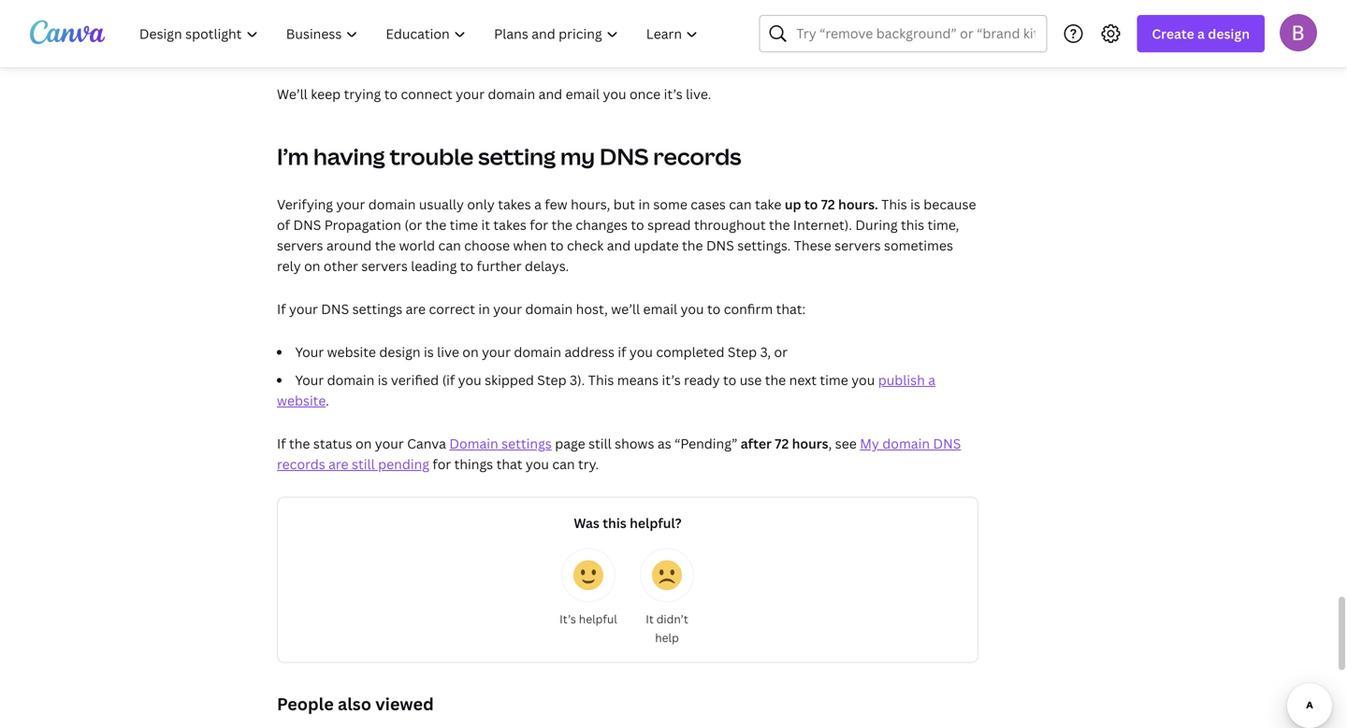 Task type: describe. For each thing, give the bounding box(es) containing it.
keep
[[311, 85, 341, 103]]

ready
[[684, 372, 720, 389]]

🙂 image
[[574, 561, 604, 591]]

to right up
[[805, 196, 818, 214]]

few
[[545, 196, 568, 214]]

your for your domain is verified (if you skipped step 3). this means it's ready to use the next time you
[[295, 372, 324, 389]]

domain inside my domain dns records are still pending
[[883, 435, 930, 453]]

time inside this is because of dns propagation (or the time it takes for the changes to spread throughout the internet). during this time, servers around the world can choose when to check and update the dns settings. these servers sometimes rely on other servers leading to further delays.
[[450, 216, 478, 234]]

1 horizontal spatial on
[[356, 435, 372, 453]]

(or
[[405, 216, 422, 234]]

domain
[[449, 435, 498, 453]]

trying
[[344, 85, 381, 103]]

.
[[326, 392, 329, 410]]

try.
[[578, 456, 599, 474]]

0 vertical spatial 72
[[821, 196, 835, 214]]

it
[[481, 216, 490, 234]]

delays.
[[525, 258, 569, 275]]

2 horizontal spatial servers
[[835, 237, 881, 255]]

0 vertical spatial settings
[[352, 301, 403, 318]]

we'll
[[611, 301, 640, 318]]

skipped
[[485, 372, 534, 389]]

it's
[[560, 612, 576, 628]]

host,
[[576, 301, 608, 318]]

i'm
[[277, 142, 309, 172]]

if for if your dns settings are correct in your domain host, we'll email you to confirm that:
[[277, 301, 286, 318]]

when
[[513, 237, 547, 255]]

create
[[1152, 25, 1195, 43]]

my
[[560, 142, 595, 172]]

once
[[630, 85, 661, 103]]

0 vertical spatial records
[[653, 142, 742, 172]]

update
[[634, 237, 679, 255]]

changes
[[576, 216, 628, 234]]

publish a website
[[277, 372, 936, 410]]

top level navigation element
[[127, 15, 714, 52]]

(if
[[442, 372, 455, 389]]

1 horizontal spatial in
[[639, 196, 650, 214]]

completed
[[656, 344, 725, 361]]

your up "skipped"
[[482, 344, 511, 361]]

it didn't help
[[646, 612, 688, 646]]

your website design is live on your domain address if you completed step 3, or
[[295, 344, 788, 361]]

2 horizontal spatial can
[[729, 196, 752, 214]]

the down take
[[769, 216, 790, 234]]

propagation
[[324, 216, 401, 234]]

as
[[658, 435, 672, 453]]

the down few
[[552, 216, 573, 234]]

means
[[617, 372, 659, 389]]

take
[[755, 196, 782, 214]]

takes inside this is because of dns propagation (or the time it takes for the changes to spread throughout the internet). during this time, servers around the world can choose when to check and update the dns settings. these servers sometimes rely on other servers leading to further delays.
[[493, 216, 527, 234]]

create a design
[[1152, 25, 1250, 43]]

to left use
[[723, 372, 737, 389]]

records inside my domain dns records are still pending
[[277, 456, 325, 474]]

publish a website link
[[277, 372, 936, 410]]

live.
[[686, 85, 711, 103]]

😔 image
[[652, 561, 682, 591]]

you left publish
[[852, 372, 875, 389]]

to down "but"
[[631, 216, 644, 234]]

you right that
[[526, 456, 549, 474]]

verifying your domain usually only takes a few hours, but in some cases can take up to 72 hours.
[[277, 196, 882, 214]]

if
[[618, 344, 626, 361]]

Try "remove background" or "brand kit" search field
[[797, 16, 1035, 51]]

3,
[[760, 344, 771, 361]]

design for website
[[379, 344, 421, 361]]

dns down other
[[321, 301, 349, 318]]

the down usually
[[426, 216, 447, 234]]

usually
[[419, 196, 464, 214]]

leading
[[411, 258, 457, 275]]

still inside my domain dns records are still pending
[[352, 456, 375, 474]]

my
[[860, 435, 879, 453]]

helpful?
[[630, 515, 682, 533]]

you right (if
[[458, 372, 482, 389]]

things
[[454, 456, 493, 474]]

confirm
[[724, 301, 773, 318]]

0 vertical spatial still
[[589, 435, 612, 453]]

if the status on your canva domain settings page still shows as "pending" after 72 hours , see
[[277, 435, 860, 453]]

verifying
[[277, 196, 333, 214]]

page
[[555, 435, 585, 453]]

shows
[[615, 435, 655, 453]]

dns down "verifying"
[[293, 216, 321, 234]]

the left status
[[289, 435, 310, 453]]

can inside this is because of dns propagation (or the time it takes for the changes to spread throughout the internet). during this time, servers around the world can choose when to check and update the dns settings. these servers sometimes rely on other servers leading to further delays.
[[438, 237, 461, 255]]

1 vertical spatial step
[[537, 372, 567, 389]]

use
[[740, 372, 762, 389]]

it
[[646, 612, 654, 628]]

other
[[324, 258, 358, 275]]

only
[[467, 196, 495, 214]]

your for your website design is live on your domain address if you completed step 3, or
[[295, 344, 324, 361]]

your up propagation
[[336, 196, 365, 214]]

time,
[[928, 216, 959, 234]]

the down propagation
[[375, 237, 396, 255]]

domain up (or
[[368, 196, 416, 214]]

people
[[277, 694, 334, 717]]

1 vertical spatial is
[[424, 344, 434, 361]]

this inside this is because of dns propagation (or the time it takes for the changes to spread throughout the internet). during this time, servers around the world can choose when to check and update the dns settings. these servers sometimes rely on other servers leading to further delays.
[[901, 216, 925, 234]]

1 horizontal spatial email
[[643, 301, 678, 318]]

it's for live.
[[664, 85, 683, 103]]

1 vertical spatial this
[[588, 372, 614, 389]]

2 vertical spatial is
[[378, 372, 388, 389]]

see
[[835, 435, 857, 453]]

we'll keep trying to connect your domain and email you once it's live.
[[277, 85, 711, 103]]

1 horizontal spatial time
[[820, 372, 849, 389]]

my domain dns records are still pending
[[277, 435, 961, 474]]

and inside this is because of dns propagation (or the time it takes for the changes to spread throughout the internet). during this time, servers around the world can choose when to check and update the dns settings. these servers sometimes rely on other servers leading to further delays.
[[607, 237, 631, 255]]

"pending"
[[675, 435, 738, 453]]

hours.
[[838, 196, 878, 214]]



Task type: locate. For each thing, give the bounding box(es) containing it.
to right trying
[[384, 85, 398, 103]]

next
[[789, 372, 817, 389]]

and
[[539, 85, 563, 103], [607, 237, 631, 255]]

and up the my
[[539, 85, 563, 103]]

0 horizontal spatial in
[[478, 301, 490, 318]]

are for correct
[[406, 301, 426, 318]]

a inside 'dropdown button'
[[1198, 25, 1205, 43]]

a for design
[[1198, 25, 1205, 43]]

time
[[450, 216, 478, 234], [820, 372, 849, 389]]

can up throughout
[[729, 196, 752, 214]]

0 vertical spatial design
[[1208, 25, 1250, 43]]

on inside this is because of dns propagation (or the time it takes for the changes to spread throughout the internet). during this time, servers around the world can choose when to check and update the dns settings. these servers sometimes rely on other servers leading to further delays.
[[304, 258, 320, 275]]

0 vertical spatial is
[[911, 196, 921, 214]]

this up during
[[882, 196, 907, 214]]

if your dns settings are correct in your domain host, we'll email you to confirm that:
[[277, 301, 806, 318]]

is
[[911, 196, 921, 214], [424, 344, 434, 361], [378, 372, 388, 389]]

didn't
[[657, 612, 688, 628]]

1 vertical spatial website
[[277, 392, 326, 410]]

live
[[437, 344, 459, 361]]

1 horizontal spatial design
[[1208, 25, 1250, 43]]

website up .
[[327, 344, 376, 361]]

world
[[399, 237, 435, 255]]

domain left host,
[[525, 301, 573, 318]]

this right was
[[603, 515, 627, 533]]

settings.
[[738, 237, 791, 255]]

in right correct
[[478, 301, 490, 318]]

takes right only
[[498, 196, 531, 214]]

after
[[741, 435, 772, 453]]

still down status
[[352, 456, 375, 474]]

this inside this is because of dns propagation (or the time it takes for the changes to spread throughout the internet). during this time, servers around the world can choose when to check and update the dns settings. these servers sometimes rely on other servers leading to further delays.
[[882, 196, 907, 214]]

2 horizontal spatial on
[[463, 344, 479, 361]]

settings
[[352, 301, 403, 318], [502, 435, 552, 453]]

dns down throughout
[[706, 237, 734, 255]]

are inside my domain dns records are still pending
[[329, 456, 349, 474]]

is left verified
[[378, 372, 388, 389]]

that
[[496, 456, 523, 474]]

2 vertical spatial can
[[552, 456, 575, 474]]

it's left live. at the right top
[[664, 85, 683, 103]]

your down rely
[[289, 301, 318, 318]]

check
[[567, 237, 604, 255]]

2 your from the top
[[295, 372, 324, 389]]

1 horizontal spatial this
[[901, 216, 925, 234]]

to up delays.
[[550, 237, 564, 255]]

is inside this is because of dns propagation (or the time it takes for the changes to spread throughout the internet). during this time, servers around the world can choose when to check and update the dns settings. these servers sometimes rely on other servers leading to further delays.
[[911, 196, 921, 214]]

was
[[574, 515, 600, 533]]

domain
[[488, 85, 535, 103], [368, 196, 416, 214], [525, 301, 573, 318], [514, 344, 562, 361], [327, 372, 375, 389], [883, 435, 930, 453]]

address
[[565, 344, 615, 361]]

0 horizontal spatial website
[[277, 392, 326, 410]]

website inside publish a website
[[277, 392, 326, 410]]

a for website
[[928, 372, 936, 389]]

0 vertical spatial for
[[530, 216, 548, 234]]

for up when
[[530, 216, 548, 234]]

0 vertical spatial step
[[728, 344, 757, 361]]

1 vertical spatial email
[[643, 301, 678, 318]]

in right "but"
[[639, 196, 650, 214]]

1 vertical spatial your
[[295, 372, 324, 389]]

are down status
[[329, 456, 349, 474]]

72 right after
[[775, 435, 789, 453]]

1 horizontal spatial are
[[406, 301, 426, 318]]

2 vertical spatial on
[[356, 435, 372, 453]]

1 vertical spatial takes
[[493, 216, 527, 234]]

0 vertical spatial website
[[327, 344, 376, 361]]

because
[[924, 196, 976, 214]]

dns right my
[[933, 435, 961, 453]]

on right the live
[[463, 344, 479, 361]]

0 vertical spatial can
[[729, 196, 752, 214]]

servers down during
[[835, 237, 881, 255]]

can up 'leading'
[[438, 237, 461, 255]]

internet).
[[793, 216, 852, 234]]

1 if from the top
[[277, 301, 286, 318]]

domain right my
[[883, 435, 930, 453]]

1 horizontal spatial records
[[653, 142, 742, 172]]

1 vertical spatial still
[[352, 456, 375, 474]]

a
[[1198, 25, 1205, 43], [534, 196, 542, 214], [928, 372, 936, 389]]

sometimes
[[884, 237, 953, 255]]

the down spread
[[682, 237, 703, 255]]

3).
[[570, 372, 585, 389]]

email left once
[[566, 85, 600, 103]]

your domain is verified (if you skipped step 3). this means it's ready to use the next time you
[[295, 372, 878, 389]]

0 horizontal spatial time
[[450, 216, 478, 234]]

it's left ready
[[662, 372, 681, 389]]

1 vertical spatial in
[[478, 301, 490, 318]]

pending
[[378, 456, 429, 474]]

1 vertical spatial records
[[277, 456, 325, 474]]

0 vertical spatial if
[[277, 301, 286, 318]]

,
[[829, 435, 832, 453]]

1 your from the top
[[295, 344, 324, 361]]

design for a
[[1208, 25, 1250, 43]]

servers down world
[[361, 258, 408, 275]]

1 horizontal spatial still
[[589, 435, 612, 453]]

helpful
[[579, 612, 617, 628]]

are for still
[[329, 456, 349, 474]]

0 horizontal spatial are
[[329, 456, 349, 474]]

canva
[[407, 435, 446, 453]]

bob builder image
[[1280, 14, 1317, 51]]

can down if the status on your canva domain settings page still shows as "pending" after 72 hours , see
[[552, 456, 575, 474]]

connect
[[401, 85, 453, 103]]

0 horizontal spatial this
[[588, 372, 614, 389]]

if down rely
[[277, 301, 286, 318]]

your right connect
[[456, 85, 485, 103]]

to down choose
[[460, 258, 474, 275]]

it's helpful
[[560, 612, 617, 628]]

0 horizontal spatial is
[[378, 372, 388, 389]]

choose
[[464, 237, 510, 255]]

you up completed
[[681, 301, 704, 318]]

0 vertical spatial email
[[566, 85, 600, 103]]

0 vertical spatial it's
[[664, 85, 683, 103]]

was this helpful?
[[574, 515, 682, 533]]

0 horizontal spatial on
[[304, 258, 320, 275]]

a inside publish a website
[[928, 372, 936, 389]]

up
[[785, 196, 802, 214]]

1 horizontal spatial website
[[327, 344, 376, 361]]

1 horizontal spatial step
[[728, 344, 757, 361]]

website up status
[[277, 392, 326, 410]]

1 horizontal spatial and
[[607, 237, 631, 255]]

for down canva
[[433, 456, 451, 474]]

step left 3,
[[728, 344, 757, 361]]

is left the live
[[424, 344, 434, 361]]

spread
[[648, 216, 691, 234]]

a left few
[[534, 196, 542, 214]]

domain up i'm having trouble setting my dns records
[[488, 85, 535, 103]]

0 horizontal spatial design
[[379, 344, 421, 361]]

status
[[313, 435, 352, 453]]

you
[[603, 85, 627, 103], [681, 301, 704, 318], [630, 344, 653, 361], [458, 372, 482, 389], [852, 372, 875, 389], [526, 456, 549, 474]]

step left 3).
[[537, 372, 567, 389]]

1 horizontal spatial this
[[882, 196, 907, 214]]

rely
[[277, 258, 301, 275]]

a right publish
[[928, 372, 936, 389]]

0 vertical spatial this
[[901, 216, 925, 234]]

0 vertical spatial takes
[[498, 196, 531, 214]]

1 horizontal spatial settings
[[502, 435, 552, 453]]

of
[[277, 216, 290, 234]]

dns inside my domain dns records are still pending
[[933, 435, 961, 453]]

records up cases
[[653, 142, 742, 172]]

0 horizontal spatial still
[[352, 456, 375, 474]]

throughout
[[694, 216, 766, 234]]

you right if
[[630, 344, 653, 361]]

around
[[327, 237, 372, 255]]

if left status
[[277, 435, 286, 453]]

0 horizontal spatial email
[[566, 85, 600, 103]]

0 horizontal spatial settings
[[352, 301, 403, 318]]

2 if from the top
[[277, 435, 286, 453]]

design inside 'dropdown button'
[[1208, 25, 1250, 43]]

2 horizontal spatial a
[[1198, 25, 1205, 43]]

if for if the status on your canva domain settings page still shows as "pending" after 72 hours , see
[[277, 435, 286, 453]]

for inside this is because of dns propagation (or the time it takes for the changes to spread throughout the internet). during this time, servers around the world can choose when to check and update the dns settings. these servers sometimes rely on other servers leading to further delays.
[[530, 216, 548, 234]]

but
[[614, 196, 635, 214]]

email right we'll
[[643, 301, 678, 318]]

settings down other
[[352, 301, 403, 318]]

your down the further
[[493, 301, 522, 318]]

this up sometimes
[[901, 216, 925, 234]]

records down status
[[277, 456, 325, 474]]

1 vertical spatial if
[[277, 435, 286, 453]]

design
[[1208, 25, 1250, 43], [379, 344, 421, 361]]

1 vertical spatial it's
[[662, 372, 681, 389]]

1 horizontal spatial servers
[[361, 258, 408, 275]]

that:
[[776, 301, 806, 318]]

time left it
[[450, 216, 478, 234]]

design right create
[[1208, 25, 1250, 43]]

0 horizontal spatial can
[[438, 237, 461, 255]]

dns
[[600, 142, 649, 172], [293, 216, 321, 234], [706, 237, 734, 255], [321, 301, 349, 318], [933, 435, 961, 453]]

0 horizontal spatial and
[[539, 85, 563, 103]]

1 vertical spatial and
[[607, 237, 631, 255]]

1 vertical spatial for
[[433, 456, 451, 474]]

1 vertical spatial 72
[[775, 435, 789, 453]]

time right next
[[820, 372, 849, 389]]

2 horizontal spatial is
[[911, 196, 921, 214]]

having
[[313, 142, 385, 172]]

you left once
[[603, 85, 627, 103]]

1 horizontal spatial is
[[424, 344, 434, 361]]

1 horizontal spatial can
[[552, 456, 575, 474]]

your up status
[[295, 372, 324, 389]]

is left because
[[911, 196, 921, 214]]

2 vertical spatial a
[[928, 372, 936, 389]]

some
[[653, 196, 688, 214]]

takes right it
[[493, 216, 527, 234]]

your down rely
[[295, 344, 324, 361]]

1 horizontal spatial a
[[928, 372, 936, 389]]

72 up internet).
[[821, 196, 835, 214]]

hours
[[792, 435, 829, 453]]

0 vertical spatial on
[[304, 258, 320, 275]]

it's for ready
[[662, 372, 681, 389]]

1 horizontal spatial for
[[530, 216, 548, 234]]

1 horizontal spatial 72
[[821, 196, 835, 214]]

1 vertical spatial a
[[534, 196, 542, 214]]

this right 3).
[[588, 372, 614, 389]]

1 vertical spatial time
[[820, 372, 849, 389]]

can
[[729, 196, 752, 214], [438, 237, 461, 255], [552, 456, 575, 474]]

website
[[327, 344, 376, 361], [277, 392, 326, 410]]

create a design button
[[1137, 15, 1265, 52]]

to left confirm
[[707, 301, 721, 318]]

settings up for things that you can try.
[[502, 435, 552, 453]]

0 vertical spatial time
[[450, 216, 478, 234]]

this is because of dns propagation (or the time it takes for the changes to spread throughout the internet). during this time, servers around the world can choose when to check and update the dns settings. these servers sometimes rely on other servers leading to further delays.
[[277, 196, 976, 275]]

on
[[304, 258, 320, 275], [463, 344, 479, 361], [356, 435, 372, 453]]

or
[[774, 344, 788, 361]]

1 vertical spatial settings
[[502, 435, 552, 453]]

0 horizontal spatial step
[[537, 372, 567, 389]]

and down changes
[[607, 237, 631, 255]]

setting
[[478, 142, 556, 172]]

on right rely
[[304, 258, 320, 275]]

domain up .
[[327, 372, 375, 389]]

dns right the my
[[600, 142, 649, 172]]

these
[[794, 237, 832, 255]]

we'll
[[277, 85, 308, 103]]

domain settings link
[[449, 435, 552, 453]]

i'm having trouble setting my dns records
[[277, 142, 742, 172]]

a right create
[[1198, 25, 1205, 43]]

72
[[821, 196, 835, 214], [775, 435, 789, 453]]

this
[[882, 196, 907, 214], [588, 372, 614, 389]]

publish
[[878, 372, 925, 389]]

0 vertical spatial your
[[295, 344, 324, 361]]

0 horizontal spatial servers
[[277, 237, 323, 255]]

1 vertical spatial are
[[329, 456, 349, 474]]

people also viewed
[[277, 694, 434, 717]]

if
[[277, 301, 286, 318], [277, 435, 286, 453]]

0 horizontal spatial records
[[277, 456, 325, 474]]

still
[[589, 435, 612, 453], [352, 456, 375, 474]]

on right status
[[356, 435, 372, 453]]

email
[[566, 85, 600, 103], [643, 301, 678, 318]]

help
[[655, 631, 679, 646]]

your up pending
[[375, 435, 404, 453]]

verified
[[391, 372, 439, 389]]

hours,
[[571, 196, 610, 214]]

0 horizontal spatial for
[[433, 456, 451, 474]]

during
[[856, 216, 898, 234]]

0 vertical spatial and
[[539, 85, 563, 103]]

are left correct
[[406, 301, 426, 318]]

1 vertical spatial design
[[379, 344, 421, 361]]

1 vertical spatial on
[[463, 344, 479, 361]]

0 vertical spatial are
[[406, 301, 426, 318]]

domain up "skipped"
[[514, 344, 562, 361]]

0 horizontal spatial a
[[534, 196, 542, 214]]

still up try.
[[589, 435, 612, 453]]

correct
[[429, 301, 475, 318]]

0 horizontal spatial 72
[[775, 435, 789, 453]]

design up verified
[[379, 344, 421, 361]]

0 vertical spatial in
[[639, 196, 650, 214]]

1 vertical spatial can
[[438, 237, 461, 255]]

further
[[477, 258, 522, 275]]

the right use
[[765, 372, 786, 389]]

1 vertical spatial this
[[603, 515, 627, 533]]

servers up rely
[[277, 237, 323, 255]]

also
[[338, 694, 371, 717]]

0 vertical spatial a
[[1198, 25, 1205, 43]]

0 vertical spatial this
[[882, 196, 907, 214]]

0 horizontal spatial this
[[603, 515, 627, 533]]



Task type: vqa. For each thing, say whether or not it's contained in the screenshot.
the left and
yes



